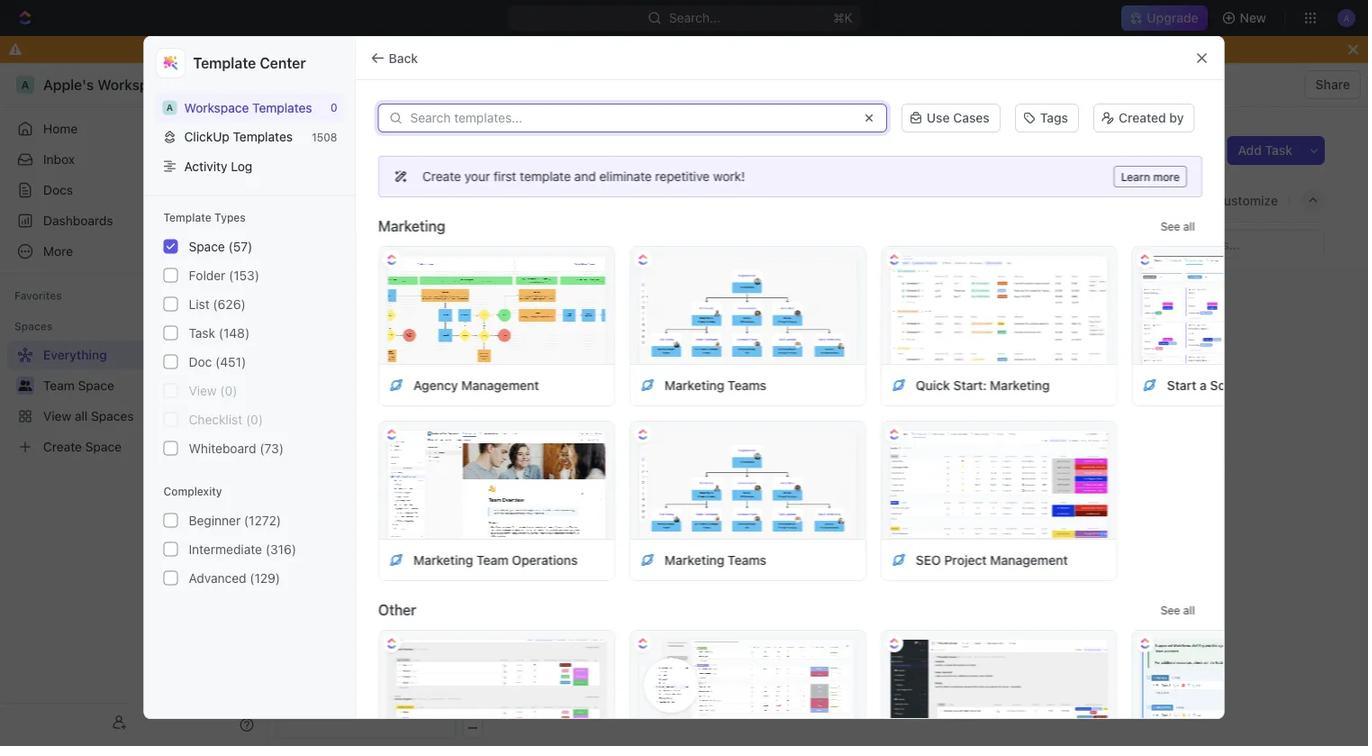 Task type: describe. For each thing, give the bounding box(es) containing it.
1 horizontal spatial hide
[[823, 42, 850, 57]]

map
[[579, 193, 605, 208]]

browser
[[629, 42, 677, 57]]

and
[[574, 169, 596, 184]]

checklist
[[189, 412, 243, 427]]

show closed button
[[379, 233, 476, 255]]

1508
[[312, 130, 337, 143]]

hide button
[[491, 233, 530, 255]]

show closed
[[402, 238, 468, 251]]

templates for workspace templates
[[252, 100, 312, 115]]

favorites
[[14, 289, 62, 302]]

hide button
[[1134, 188, 1189, 213]]

mind map
[[547, 193, 605, 208]]

search button
[[1060, 188, 1130, 213]]

created by button
[[1094, 104, 1195, 132]]

Beginner (1272) checkbox
[[164, 513, 178, 528]]

0 horizontal spatial task
[[189, 325, 215, 340]]

a
[[167, 102, 173, 113]]

0 vertical spatial management
[[461, 378, 539, 392]]

do you want to enable browser notifications? enable hide this
[[493, 42, 875, 57]]

1 vertical spatial everything
[[313, 135, 441, 164]]

other
[[378, 602, 416, 619]]

center
[[260, 55, 306, 72]]

all for other
[[1184, 604, 1195, 616]]

docs
[[43, 182, 73, 197]]

upgrade
[[1148, 10, 1199, 25]]

want
[[538, 42, 567, 57]]

operations
[[512, 552, 578, 567]]

tree inside the "sidebar" navigation
[[7, 341, 261, 461]]

(451)
[[215, 354, 246, 369]]

doc for doc
[[639, 193, 662, 208]]

folder
[[189, 268, 226, 283]]

created by
[[1119, 110, 1185, 125]]

enable
[[773, 42, 814, 57]]

Search tasks... text field
[[1145, 231, 1325, 258]]

create your first template and eliminate repetitive work!
[[422, 169, 745, 184]]

use cases button
[[902, 104, 1001, 132]]

inbox
[[43, 152, 75, 167]]

create
[[422, 169, 461, 184]]

(148)
[[219, 325, 250, 340]]

team
[[476, 552, 508, 567]]

hide inside button
[[499, 238, 523, 251]]

task (148)
[[189, 325, 250, 340]]

view
[[189, 383, 217, 398]]

(57)
[[229, 239, 253, 254]]

mind map link
[[543, 188, 605, 213]]

dashboards link
[[7, 206, 261, 235]]

teams for seo
[[728, 552, 766, 567]]

this
[[853, 42, 875, 57]]

learn more link
[[1114, 166, 1187, 187]]

see all for marketing
[[1161, 220, 1195, 233]]

to
[[570, 42, 582, 57]]

marketing team operations
[[413, 552, 578, 567]]

list link
[[333, 188, 358, 213]]

space (57)
[[189, 239, 253, 254]]

intermediate (316)
[[189, 542, 296, 557]]

workspace templates
[[184, 100, 312, 115]]

(0) for view (0)
[[220, 383, 237, 398]]

seo project management
[[916, 552, 1068, 567]]

(0) for checklist (0)
[[246, 412, 263, 427]]

log
[[231, 159, 253, 173]]

a
[[1200, 378, 1207, 392]]

show
[[402, 238, 430, 251]]

(73)
[[260, 441, 284, 456]]

first
[[493, 169, 516, 184]]

closed
[[433, 238, 468, 251]]

more
[[1153, 170, 1180, 183]]

back
[[389, 50, 418, 65]]

activity
[[184, 159, 228, 173]]

calendar
[[460, 193, 513, 208]]

0
[[331, 101, 337, 114]]

doc link
[[635, 188, 662, 213]]

whiteboard
[[189, 441, 256, 456]]

add
[[1239, 143, 1263, 158]]

share button
[[1306, 70, 1362, 99]]

start:
[[954, 378, 987, 392]]

hide inside dropdown button
[[1156, 193, 1183, 208]]

see all button for marketing
[[1154, 215, 1203, 237]]

templates for clickup templates
[[233, 129, 293, 144]]

use
[[927, 110, 950, 125]]

add task button
[[1228, 136, 1304, 165]]

social
[[1210, 378, 1246, 392]]

quick start: marketing
[[916, 378, 1050, 392]]

project
[[944, 552, 987, 567]]

new button
[[1215, 4, 1278, 32]]

template for template types
[[164, 211, 212, 224]]

your
[[464, 169, 490, 184]]

(153)
[[229, 268, 260, 283]]

tags button
[[1015, 104, 1080, 132]]

customize
[[1216, 193, 1279, 208]]

activity log
[[184, 159, 253, 173]]

cases
[[954, 110, 990, 125]]

teams for quick
[[728, 378, 766, 392]]

share
[[1316, 77, 1351, 92]]

inbox link
[[7, 145, 261, 174]]



Task type: vqa. For each thing, say whether or not it's contained in the screenshot.


Task type: locate. For each thing, give the bounding box(es) containing it.
see all
[[1161, 220, 1195, 233], [1161, 604, 1195, 616]]

search...
[[670, 10, 721, 25]]

hide down more
[[1156, 193, 1183, 208]]

(626)
[[213, 297, 246, 311]]

1 vertical spatial see
[[1161, 604, 1181, 616]]

doc down eliminate
[[639, 193, 662, 208]]

created by button
[[1087, 102, 1203, 134]]

1 see from the top
[[1161, 220, 1181, 233]]

seo
[[916, 552, 941, 567]]

all for marketing
[[1184, 220, 1195, 233]]

learn more
[[1121, 170, 1180, 183]]

home link
[[7, 114, 261, 143]]

hide down 'calendar'
[[499, 238, 523, 251]]

2 teams from the top
[[728, 552, 766, 567]]

folder (153)
[[189, 268, 260, 283]]

(0) up (73)
[[246, 412, 263, 427]]

everything up 0
[[285, 77, 349, 92]]

2 see from the top
[[1161, 604, 1181, 616]]

2 marketing teams from the top
[[665, 552, 766, 567]]

sidebar navigation
[[0, 63, 269, 746]]

template types
[[164, 211, 246, 224]]

beginner
[[189, 513, 241, 528]]

1 vertical spatial (0)
[[246, 412, 263, 427]]

0 vertical spatial doc
[[639, 193, 662, 208]]

0 vertical spatial teams
[[728, 378, 766, 392]]

marketing teams for marketing team operations
[[665, 552, 766, 567]]

see for other
[[1161, 604, 1181, 616]]

1 marketing teams from the top
[[665, 378, 766, 392]]

0 horizontal spatial list
[[189, 297, 210, 311]]

1 see all from the top
[[1161, 220, 1195, 233]]

1 teams from the top
[[728, 378, 766, 392]]

1 vertical spatial see all
[[1161, 604, 1195, 616]]

by
[[1170, 110, 1185, 125]]

2 see all from the top
[[1161, 604, 1195, 616]]

doc up view
[[189, 354, 212, 369]]

types
[[215, 211, 246, 224]]

whiteboard (73)
[[189, 441, 284, 456]]

repetitive
[[655, 169, 710, 184]]

0 vertical spatial see all button
[[1154, 215, 1203, 237]]

complexity
[[164, 485, 222, 498]]

start a social media marketing age
[[1167, 378, 1369, 392]]

enable
[[586, 42, 626, 57]]

management
[[461, 378, 539, 392], [990, 552, 1068, 567]]

doc inside doc link
[[639, 193, 662, 208]]

None checkbox
[[164, 355, 178, 369], [164, 384, 178, 398], [164, 412, 178, 427], [164, 355, 178, 369], [164, 384, 178, 398], [164, 412, 178, 427]]

template for template center
[[193, 55, 256, 72]]

notifications?
[[681, 42, 761, 57]]

(129)
[[250, 571, 280, 585]]

1 vertical spatial list
[[189, 297, 210, 311]]

1 vertical spatial doc
[[189, 354, 212, 369]]

task inside button
[[1266, 143, 1293, 158]]

age
[[1352, 378, 1369, 392]]

hide
[[823, 42, 850, 57], [1156, 193, 1183, 208], [499, 238, 523, 251]]

management right the "agency"
[[461, 378, 539, 392]]

advanced (129)
[[189, 571, 280, 585]]

list for list
[[336, 193, 358, 208]]

doc (451)
[[189, 354, 246, 369]]

Intermediate (316) checkbox
[[164, 542, 178, 557]]

template
[[193, 55, 256, 72], [164, 211, 212, 224]]

see all button for other
[[1154, 599, 1203, 621]]

2 see all button from the top
[[1154, 599, 1203, 621]]

2 horizontal spatial hide
[[1156, 193, 1183, 208]]

0 horizontal spatial (0)
[[220, 383, 237, 398]]

docs link
[[7, 176, 261, 205]]

quick
[[916, 378, 950, 392]]

you
[[513, 42, 535, 57]]

1 horizontal spatial list
[[336, 193, 358, 208]]

0 vertical spatial hide
[[823, 42, 850, 57]]

board link
[[388, 188, 426, 213]]

template up 'workspace'
[[193, 55, 256, 72]]

template center
[[193, 55, 306, 72]]

1 vertical spatial templates
[[233, 129, 293, 144]]

1 vertical spatial marketing teams
[[665, 552, 766, 567]]

Search templates... text field
[[410, 111, 852, 125]]

tags
[[1041, 110, 1069, 125]]

1 vertical spatial teams
[[728, 552, 766, 567]]

eliminate
[[599, 169, 652, 184]]

0 vertical spatial list
[[336, 193, 358, 208]]

1 horizontal spatial management
[[990, 552, 1068, 567]]

2 all from the top
[[1184, 604, 1195, 616]]

Advanced (129) checkbox
[[164, 571, 178, 585]]

media
[[1250, 378, 1286, 392]]

list down folder
[[189, 297, 210, 311]]

0 vertical spatial everything
[[285, 77, 349, 92]]

0 vertical spatial all
[[1184, 220, 1195, 233]]

favorites button
[[7, 285, 69, 306]]

everything
[[285, 77, 349, 92], [313, 135, 441, 164]]

0 horizontal spatial hide
[[499, 238, 523, 251]]

calendar link
[[456, 188, 513, 213]]

spaces
[[14, 320, 53, 333]]

0 horizontal spatial management
[[461, 378, 539, 392]]

1 vertical spatial management
[[990, 552, 1068, 567]]

1 vertical spatial template
[[164, 211, 212, 224]]

task right add
[[1266, 143, 1293, 158]]

1 vertical spatial see all button
[[1154, 599, 1203, 621]]

clickup
[[184, 129, 230, 144]]

0 vertical spatial task
[[1266, 143, 1293, 158]]

task left the (148) at the left top of page
[[189, 325, 215, 340]]

(0) right view
[[220, 383, 237, 398]]

learn
[[1121, 170, 1151, 183]]

all
[[1184, 220, 1195, 233], [1184, 604, 1195, 616]]

1 vertical spatial task
[[189, 325, 215, 340]]

do
[[493, 42, 510, 57]]

template
[[520, 169, 571, 184]]

1 vertical spatial all
[[1184, 604, 1195, 616]]

(0)
[[220, 383, 237, 398], [246, 412, 263, 427]]

activity log button
[[155, 151, 345, 181]]

everything up board link
[[313, 135, 441, 164]]

dashboards
[[43, 213, 113, 228]]

see
[[1161, 220, 1181, 233], [1161, 604, 1181, 616]]

templates up activity log button
[[233, 129, 293, 144]]

1 see all button from the top
[[1154, 215, 1203, 237]]

marketing
[[378, 218, 445, 235], [665, 378, 724, 392], [990, 378, 1050, 392], [1289, 378, 1349, 392], [413, 552, 473, 567], [665, 552, 724, 567]]

template up "space"
[[164, 211, 212, 224]]

clickup templates
[[184, 129, 293, 144]]

list (626)
[[189, 297, 246, 311]]

marketing teams
[[665, 378, 766, 392], [665, 552, 766, 567]]

everything link
[[280, 74, 353, 96]]

beginner (1272)
[[189, 513, 281, 528]]

list for list (626)
[[189, 297, 210, 311]]

hide left "this"
[[823, 42, 850, 57]]

doc for doc (451)
[[189, 354, 212, 369]]

0 vertical spatial templates
[[252, 100, 312, 115]]

created
[[1119, 110, 1167, 125]]

None checkbox
[[164, 239, 178, 254], [164, 268, 178, 283], [164, 297, 178, 311], [164, 326, 178, 340], [164, 441, 178, 456], [164, 239, 178, 254], [164, 268, 178, 283], [164, 297, 178, 311], [164, 326, 178, 340], [164, 441, 178, 456]]

0 vertical spatial (0)
[[220, 383, 237, 398]]

1 horizontal spatial (0)
[[246, 412, 263, 427]]

tree
[[7, 341, 261, 461]]

marketing teams for agency management
[[665, 378, 766, 392]]

templates down everything link
[[252, 100, 312, 115]]

mind
[[547, 193, 576, 208]]

see all for other
[[1161, 604, 1195, 616]]

1 all from the top
[[1184, 220, 1195, 233]]

0 vertical spatial see
[[1161, 220, 1181, 233]]

new
[[1241, 10, 1267, 25]]

agency management
[[413, 378, 539, 392]]

⌘k
[[834, 10, 853, 25]]

customize button
[[1192, 188, 1284, 213]]

search
[[1083, 193, 1125, 208]]

0 horizontal spatial doc
[[189, 354, 212, 369]]

0 vertical spatial marketing teams
[[665, 378, 766, 392]]

see for marketing
[[1161, 220, 1181, 233]]

1 horizontal spatial doc
[[639, 193, 662, 208]]

view (0)
[[189, 383, 237, 398]]

tags button
[[1008, 102, 1087, 134]]

0 vertical spatial see all
[[1161, 220, 1195, 233]]

1 vertical spatial hide
[[1156, 193, 1183, 208]]

1 horizontal spatial task
[[1266, 143, 1293, 158]]

2 vertical spatial hide
[[499, 238, 523, 251]]

apple's workspace, , element
[[163, 100, 177, 115]]

list left board link
[[336, 193, 358, 208]]

(1272)
[[244, 513, 281, 528]]

use cases
[[927, 110, 990, 125]]

0 vertical spatial template
[[193, 55, 256, 72]]

management right project
[[990, 552, 1068, 567]]

work!
[[713, 169, 745, 184]]

intermediate
[[189, 542, 262, 557]]

agency
[[413, 378, 458, 392]]



